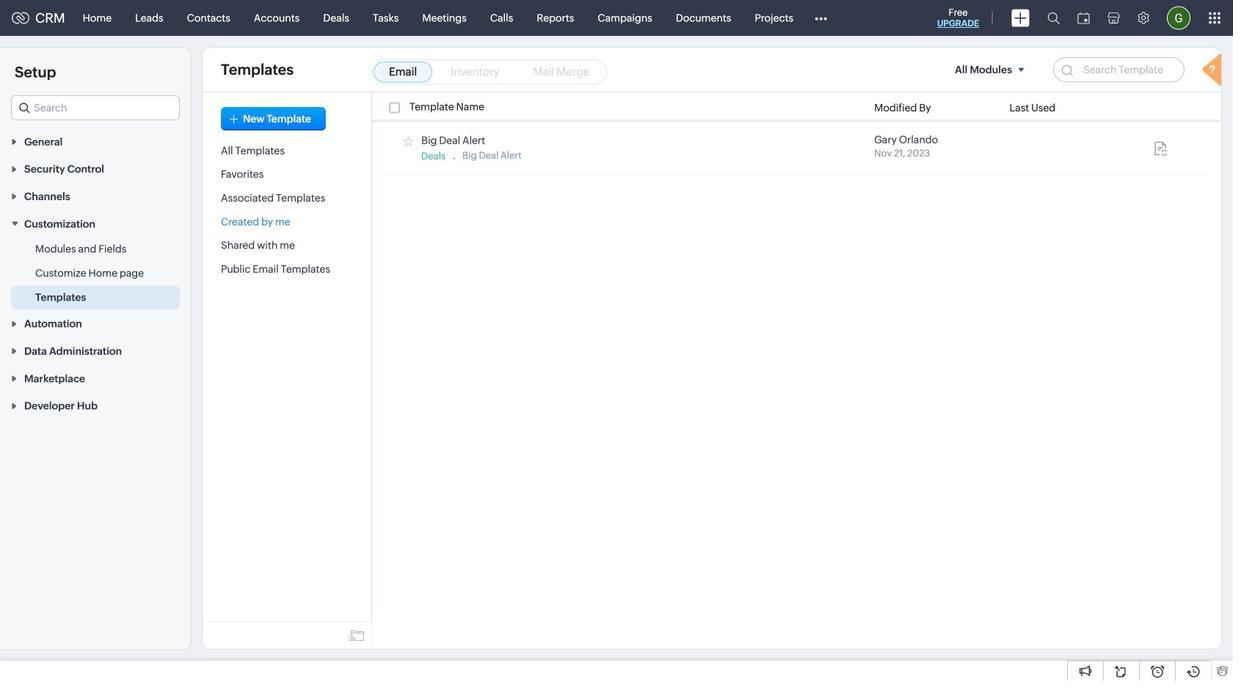 Task type: locate. For each thing, give the bounding box(es) containing it.
Other Modules field
[[805, 6, 837, 30]]

None field
[[949, 57, 1035, 82], [11, 95, 180, 120], [949, 57, 1035, 82]]

logo image
[[12, 12, 29, 24]]

region
[[0, 237, 191, 310]]

search element
[[1039, 0, 1069, 36]]

Search Template text field
[[1053, 57, 1185, 82]]

search image
[[1048, 12, 1060, 24]]



Task type: describe. For each thing, give the bounding box(es) containing it.
profile image
[[1167, 6, 1191, 30]]

calendar image
[[1078, 12, 1090, 24]]

create menu image
[[1012, 9, 1030, 27]]

none field "search"
[[11, 95, 180, 120]]

create menu element
[[1003, 0, 1039, 36]]

profile element
[[1158, 0, 1199, 36]]

Search text field
[[12, 96, 179, 120]]



Task type: vqa. For each thing, say whether or not it's contained in the screenshot.
search field
no



